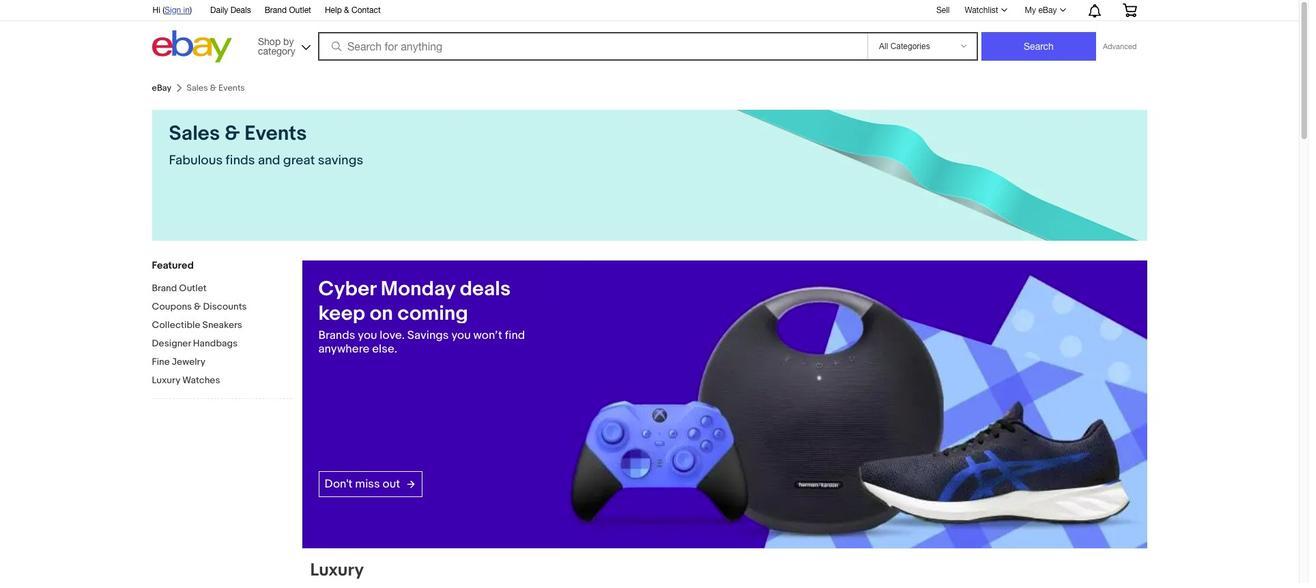 Task type: describe. For each thing, give the bounding box(es) containing it.
(
[[163, 5, 165, 15]]

help
[[325, 5, 342, 15]]

anywhere
[[318, 343, 370, 356]]

don't miss out link
[[318, 472, 423, 497]]

coupons
[[152, 301, 192, 313]]

2 you from the left
[[451, 329, 471, 343]]

luxury watches link
[[152, 375, 292, 388]]

designer handbags link
[[152, 338, 292, 351]]

Search for anything text field
[[320, 33, 865, 59]]

in
[[183, 5, 190, 15]]

don't miss out
[[325, 478, 400, 491]]

love.
[[380, 329, 405, 343]]

jewelry
[[172, 356, 205, 368]]

and
[[258, 153, 280, 169]]

1 vertical spatial brand outlet link
[[152, 283, 292, 296]]

shop by category button
[[252, 30, 313, 60]]

featured
[[152, 259, 194, 272]]

fine jewelry link
[[152, 356, 292, 369]]

find
[[505, 329, 525, 343]]

watchlist
[[965, 5, 998, 15]]

deals
[[230, 5, 251, 15]]

shop by category banner
[[145, 0, 1147, 66]]

0 horizontal spatial ebay
[[152, 83, 171, 94]]

coming
[[398, 302, 468, 326]]

cyber monday deals keep on coming image
[[556, 261, 1147, 549]]

none submit inside shop by category banner
[[981, 32, 1096, 61]]

handbags
[[193, 338, 238, 349]]

sales & events fabulous finds and great savings
[[169, 121, 363, 169]]

fine
[[152, 356, 170, 368]]

brand outlet coupons & discounts collectible sneakers designer handbags fine jewelry luxury watches
[[152, 283, 247, 386]]

discounts
[[203, 301, 247, 313]]

shop by category
[[258, 36, 295, 56]]

deals
[[460, 277, 511, 302]]

contact
[[351, 5, 381, 15]]

savings
[[318, 153, 363, 169]]

on
[[370, 302, 393, 326]]

brand for brand outlet
[[265, 5, 287, 15]]

& inside brand outlet coupons & discounts collectible sneakers designer handbags fine jewelry luxury watches
[[194, 301, 201, 313]]

help & contact link
[[325, 3, 381, 18]]

account navigation
[[145, 0, 1147, 21]]

don't
[[325, 478, 353, 491]]

your shopping cart image
[[1122, 3, 1137, 17]]

sales
[[169, 121, 220, 146]]

& for help
[[344, 5, 349, 15]]

category
[[258, 45, 295, 56]]

savings
[[407, 329, 449, 343]]

0 vertical spatial brand outlet link
[[265, 3, 311, 18]]



Task type: vqa. For each thing, say whether or not it's contained in the screenshot.
Gift
no



Task type: locate. For each thing, give the bounding box(es) containing it.
0 horizontal spatial you
[[358, 329, 377, 343]]

advanced link
[[1096, 33, 1144, 60]]

finds
[[226, 153, 255, 169]]

my
[[1025, 5, 1036, 15]]

1 horizontal spatial outlet
[[289, 5, 311, 15]]

luxury inside brand outlet coupons & discounts collectible sneakers designer handbags fine jewelry luxury watches
[[152, 375, 180, 386]]

outlet inside brand outlet coupons & discounts collectible sneakers designer handbags fine jewelry luxury watches
[[179, 283, 207, 294]]

events
[[245, 121, 307, 146]]

collectible
[[152, 319, 200, 331]]

2 horizontal spatial &
[[344, 5, 349, 15]]

hi
[[153, 5, 160, 15]]

None submit
[[981, 32, 1096, 61]]

cyber monday deals keep on coming main content
[[302, 261, 1147, 584]]

brand outlet link up discounts
[[152, 283, 292, 296]]

0 horizontal spatial outlet
[[179, 283, 207, 294]]

brand up shop
[[265, 5, 287, 15]]

1 vertical spatial outlet
[[179, 283, 207, 294]]

& inside account navigation
[[344, 5, 349, 15]]

daily
[[210, 5, 228, 15]]

keep
[[318, 302, 365, 326]]

brand
[[265, 5, 287, 15], [152, 283, 177, 294]]

great
[[283, 153, 315, 169]]

ebay up "sales"
[[152, 83, 171, 94]]

sign
[[165, 5, 181, 15]]

0 vertical spatial ebay
[[1038, 5, 1057, 15]]

0 vertical spatial luxury
[[152, 375, 180, 386]]

daily deals
[[210, 5, 251, 15]]

ebay inside account navigation
[[1038, 5, 1057, 15]]

brand for brand outlet coupons & discounts collectible sneakers designer handbags fine jewelry luxury watches
[[152, 283, 177, 294]]

2 vertical spatial &
[[194, 301, 201, 313]]

luxury inside cyber monday deals keep on coming main content
[[310, 561, 364, 582]]

watches
[[182, 375, 220, 386]]

0 vertical spatial outlet
[[289, 5, 311, 15]]

advanced
[[1103, 42, 1137, 51]]

by
[[283, 36, 294, 47]]

)
[[190, 5, 192, 15]]

you left love.
[[358, 329, 377, 343]]

1 vertical spatial luxury
[[310, 561, 364, 582]]

shop
[[258, 36, 281, 47]]

sneakers
[[202, 319, 242, 331]]

brand outlet link
[[265, 3, 311, 18], [152, 283, 292, 296]]

you
[[358, 329, 377, 343], [451, 329, 471, 343]]

collectible sneakers link
[[152, 319, 292, 332]]

fabulous
[[169, 153, 223, 169]]

0 horizontal spatial &
[[194, 301, 201, 313]]

watchlist link
[[957, 2, 1013, 18]]

miss
[[355, 478, 380, 491]]

ebay right my
[[1038, 5, 1057, 15]]

& for sales
[[225, 121, 240, 146]]

sign in link
[[165, 5, 190, 15]]

1 horizontal spatial luxury
[[310, 561, 364, 582]]

& inside the sales & events fabulous finds and great savings
[[225, 121, 240, 146]]

1 you from the left
[[358, 329, 377, 343]]

outlet for brand outlet
[[289, 5, 311, 15]]

designer
[[152, 338, 191, 349]]

ebay
[[1038, 5, 1057, 15], [152, 83, 171, 94]]

monday
[[381, 277, 455, 302]]

& right coupons on the left of page
[[194, 301, 201, 313]]

out
[[383, 478, 400, 491]]

luxury
[[152, 375, 180, 386], [310, 561, 364, 582]]

hi ( sign in )
[[153, 5, 192, 15]]

my ebay link
[[1017, 2, 1072, 18]]

help & contact
[[325, 5, 381, 15]]

daily deals link
[[210, 3, 251, 18]]

outlet for brand outlet coupons & discounts collectible sneakers designer handbags fine jewelry luxury watches
[[179, 283, 207, 294]]

0 vertical spatial &
[[344, 5, 349, 15]]

&
[[344, 5, 349, 15], [225, 121, 240, 146], [194, 301, 201, 313]]

brand up coupons on the left of page
[[152, 283, 177, 294]]

ebay link
[[152, 83, 171, 94]]

& up finds
[[225, 121, 240, 146]]

outlet
[[289, 5, 311, 15], [179, 283, 207, 294]]

my ebay
[[1025, 5, 1057, 15]]

outlet up coupons on the left of page
[[179, 283, 207, 294]]

1 vertical spatial &
[[225, 121, 240, 146]]

else.
[[372, 343, 397, 356]]

brand inside account navigation
[[265, 5, 287, 15]]

cyber
[[318, 277, 376, 302]]

won't
[[473, 329, 502, 343]]

1 horizontal spatial &
[[225, 121, 240, 146]]

1 horizontal spatial you
[[451, 329, 471, 343]]

cyber monday deals keep on coming brands you love. savings you won't find anywhere else.
[[318, 277, 525, 356]]

& right help
[[344, 5, 349, 15]]

0 horizontal spatial luxury
[[152, 375, 180, 386]]

1 vertical spatial ebay
[[152, 83, 171, 94]]

0 horizontal spatial brand
[[152, 283, 177, 294]]

coupons & discounts link
[[152, 301, 292, 314]]

brand outlet link up "by"
[[265, 3, 311, 18]]

1 horizontal spatial ebay
[[1038, 5, 1057, 15]]

brands
[[318, 329, 355, 343]]

outlet up "by"
[[289, 5, 311, 15]]

outlet inside account navigation
[[289, 5, 311, 15]]

sell link
[[930, 5, 956, 15]]

sell
[[936, 5, 950, 15]]

brand inside brand outlet coupons & discounts collectible sneakers designer handbags fine jewelry luxury watches
[[152, 283, 177, 294]]

brand outlet
[[265, 5, 311, 15]]

0 vertical spatial brand
[[265, 5, 287, 15]]

you left won't
[[451, 329, 471, 343]]

1 horizontal spatial brand
[[265, 5, 287, 15]]

1 vertical spatial brand
[[152, 283, 177, 294]]



